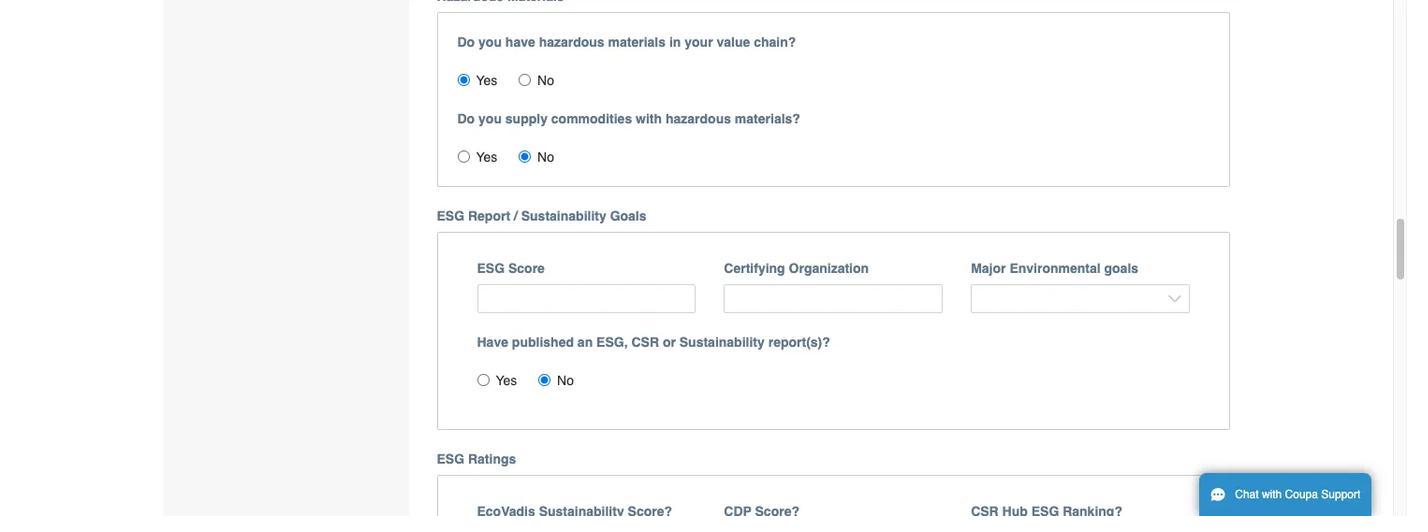 Task type: vqa. For each thing, say whether or not it's contained in the screenshot.
top the yes
yes



Task type: locate. For each thing, give the bounding box(es) containing it.
do
[[457, 35, 475, 50], [457, 112, 475, 127]]

1 do from the top
[[457, 35, 475, 50]]

major
[[971, 261, 1006, 276]]

0 vertical spatial hazardous
[[539, 35, 605, 50]]

0 vertical spatial no
[[538, 73, 554, 88]]

1 vertical spatial no
[[538, 150, 554, 165]]

1 horizontal spatial sustainability
[[680, 335, 765, 350]]

1 horizontal spatial hazardous
[[666, 112, 731, 127]]

with inside chat with coupa support "button"
[[1262, 489, 1282, 502]]

do for do you supply commodities with hazardous materials?
[[457, 112, 475, 127]]

1 horizontal spatial with
[[1262, 489, 1282, 502]]

do left the supply
[[457, 112, 475, 127]]

1 vertical spatial yes
[[476, 150, 498, 165]]

1 vertical spatial hazardous
[[666, 112, 731, 127]]

organization
[[789, 261, 869, 276]]

you left have
[[479, 35, 502, 50]]

esg score
[[477, 261, 545, 276]]

you
[[479, 35, 502, 50], [479, 112, 502, 127]]

hazardous left the materials? at the top of page
[[666, 112, 731, 127]]

esg report / sustainability goals
[[437, 209, 647, 224]]

hazardous right have
[[539, 35, 605, 50]]

no for supply
[[538, 150, 554, 165]]

2 vertical spatial esg
[[437, 452, 465, 467]]

0 vertical spatial yes
[[476, 73, 498, 88]]

support
[[1322, 489, 1361, 502]]

csr
[[632, 335, 659, 350]]

None radio
[[457, 74, 470, 86], [477, 374, 489, 386], [457, 74, 470, 86], [477, 374, 489, 386]]

sustainability right or
[[680, 335, 765, 350]]

1 vertical spatial do
[[457, 112, 475, 127]]

no down published
[[557, 373, 574, 388]]

have
[[477, 335, 508, 350]]

1 vertical spatial with
[[1262, 489, 1282, 502]]

1 you from the top
[[479, 35, 502, 50]]

2 do from the top
[[457, 112, 475, 127]]

2 vertical spatial no
[[557, 373, 574, 388]]

with right commodities
[[636, 112, 662, 127]]

esg left ratings
[[437, 452, 465, 467]]

goals
[[610, 209, 647, 224]]

esg,
[[597, 335, 628, 350]]

1 vertical spatial esg
[[477, 261, 505, 276]]

commodities
[[551, 112, 632, 127]]

esg ratings
[[437, 452, 516, 467]]

report
[[468, 209, 510, 224]]

0 vertical spatial with
[[636, 112, 662, 127]]

no
[[538, 73, 554, 88], [538, 150, 554, 165], [557, 373, 574, 388]]

2 you from the top
[[479, 112, 502, 127]]

0 horizontal spatial hazardous
[[539, 35, 605, 50]]

esg left report
[[437, 209, 465, 224]]

1 vertical spatial you
[[479, 112, 502, 127]]

yes
[[476, 73, 498, 88], [476, 150, 498, 165], [496, 373, 517, 388]]

ratings
[[468, 452, 516, 467]]

ESG Score text field
[[477, 285, 696, 313]]

0 vertical spatial do
[[457, 35, 475, 50]]

report(s)?
[[768, 335, 830, 350]]

0 horizontal spatial with
[[636, 112, 662, 127]]

2 vertical spatial yes
[[496, 373, 517, 388]]

esg left score
[[477, 261, 505, 276]]

with
[[636, 112, 662, 127], [1262, 489, 1282, 502]]

sustainability right /
[[521, 209, 607, 224]]

sustainability
[[521, 209, 607, 224], [680, 335, 765, 350]]

no up the supply
[[538, 73, 554, 88]]

chat
[[1235, 489, 1259, 502]]

None radio
[[519, 74, 531, 86], [457, 151, 470, 163], [519, 151, 531, 163], [539, 374, 551, 386], [519, 74, 531, 86], [457, 151, 470, 163], [519, 151, 531, 163], [539, 374, 551, 386]]

goals
[[1104, 261, 1139, 276]]

0 vertical spatial esg
[[437, 209, 465, 224]]

hazardous
[[539, 35, 605, 50], [666, 112, 731, 127]]

no down the supply
[[538, 150, 554, 165]]

0 vertical spatial you
[[479, 35, 502, 50]]

you left the supply
[[479, 112, 502, 127]]

do you have hazardous materials in your value chain?
[[457, 35, 796, 50]]

score
[[508, 261, 545, 276]]

do left have
[[457, 35, 475, 50]]

an
[[578, 335, 593, 350]]

do you supply commodities with hazardous materials?
[[457, 112, 801, 127]]

0 horizontal spatial sustainability
[[521, 209, 607, 224]]

esg
[[437, 209, 465, 224], [477, 261, 505, 276], [437, 452, 465, 467]]

with right chat
[[1262, 489, 1282, 502]]

do for do you have hazardous materials in your value chain?
[[457, 35, 475, 50]]



Task type: describe. For each thing, give the bounding box(es) containing it.
yes for do you supply commodities with hazardous materials?
[[476, 150, 498, 165]]

yes for do you have hazardous materials in your value chain?
[[476, 73, 498, 88]]

no for have
[[538, 73, 554, 88]]

or
[[663, 335, 676, 350]]

materials?
[[735, 112, 801, 127]]

supply
[[505, 112, 548, 127]]

major environmental goals
[[971, 261, 1139, 276]]

chat with coupa support button
[[1200, 474, 1372, 517]]

chat with coupa support
[[1235, 489, 1361, 502]]

esg for esg score
[[477, 261, 505, 276]]

your
[[685, 35, 713, 50]]

chain?
[[754, 35, 796, 50]]

you for supply
[[479, 112, 502, 127]]

materials
[[608, 35, 666, 50]]

no for an
[[557, 373, 574, 388]]

yes for have published an esg, csr or sustainability report(s)?
[[496, 373, 517, 388]]

0 vertical spatial sustainability
[[521, 209, 607, 224]]

published
[[512, 335, 574, 350]]

esg for esg report / sustainability goals
[[437, 209, 465, 224]]

esg for esg ratings
[[437, 452, 465, 467]]

1 vertical spatial sustainability
[[680, 335, 765, 350]]

certifying organization
[[724, 261, 869, 276]]

environmental
[[1010, 261, 1101, 276]]

in
[[669, 35, 681, 50]]

have published an esg, csr or sustainability report(s)?
[[477, 335, 830, 350]]

coupa
[[1285, 489, 1318, 502]]

you for have
[[479, 35, 502, 50]]

Certifying Organization text field
[[724, 285, 943, 313]]

/
[[514, 209, 518, 224]]

value
[[717, 35, 750, 50]]

certifying
[[724, 261, 785, 276]]

have
[[505, 35, 535, 50]]



